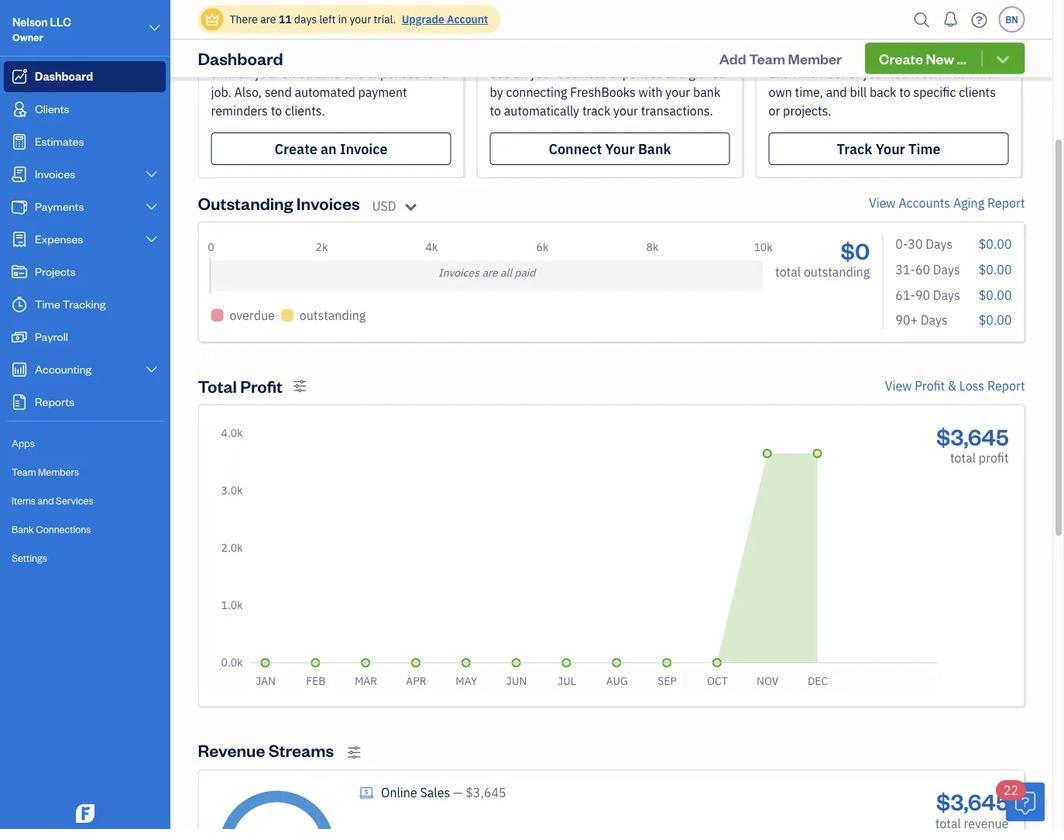 Task type: locate. For each thing, give the bounding box(es) containing it.
$0.00
[[979, 236, 1012, 252], [979, 261, 1012, 278], [979, 287, 1012, 303], [979, 312, 1012, 328]]

dashboard
[[198, 47, 283, 69], [35, 69, 93, 83]]

team inside easy time-tracking for you and your team each member of your team can track their own time, and bill back to specific clients or projects.
[[769, 40, 804, 58]]

$0.00 for 90+ days
[[979, 312, 1012, 328]]

a
[[251, 47, 257, 63], [442, 65, 448, 82], [679, 65, 686, 82]]

dashboard image
[[10, 69, 29, 84]]

$0.00 link up the loss
[[979, 312, 1012, 328]]

1 vertical spatial are
[[482, 265, 498, 280]]

for left 'you'
[[898, 21, 916, 39]]

tracking down the 'projects' link
[[63, 296, 106, 311]]

1 horizontal spatial tracking
[[840, 21, 895, 39]]

tracking up "of"
[[840, 21, 895, 39]]

0 vertical spatial tracking
[[840, 21, 895, 39]]

0 vertical spatial for
[[898, 21, 916, 39]]

chevron large down image
[[145, 233, 159, 246]]

1 horizontal spatial a
[[442, 65, 448, 82]]

0 vertical spatial with
[[211, 65, 235, 82]]

to inside your first step toward getting paid create a professional invoice in seconds with all your billed time and expenses for a job. also, send automated payment reminders to clients.
[[271, 103, 282, 119]]

accounting
[[35, 361, 92, 376]]

$0
[[841, 236, 870, 265]]

and
[[947, 21, 971, 39], [344, 65, 365, 82], [827, 84, 847, 100], [38, 494, 54, 507]]

aging
[[954, 195, 985, 211]]

time inside 'link'
[[35, 296, 60, 311]]

days right the 60
[[934, 261, 961, 278]]

all
[[238, 65, 251, 82], [514, 65, 527, 82], [500, 265, 512, 280]]

view profit & loss report link
[[885, 377, 1025, 395]]

all up the also,
[[238, 65, 251, 82]]

0 vertical spatial total
[[776, 264, 801, 280]]

1 horizontal spatial in
[[374, 47, 384, 63]]

$0.00 link right 31-60 days
[[979, 261, 1012, 278]]

create inside your first step toward getting paid create a professional invoice in seconds with all your billed time and expenses for a job. also, send automated payment reminders to clients.
[[211, 47, 248, 63]]

view accounts aging report link
[[869, 194, 1025, 212]]

0 vertical spatial are
[[260, 12, 276, 26]]

4 $0.00 from the top
[[979, 312, 1012, 328]]

0 horizontal spatial profit
[[240, 375, 283, 397]]

your right track
[[876, 139, 906, 158]]

$0.00 for 31-60 days
[[979, 261, 1012, 278]]

1 vertical spatial tracking
[[63, 296, 106, 311]]

expenses up payment at the left top of the page
[[368, 65, 420, 82]]

bank down items
[[12, 523, 34, 535]]

or
[[769, 103, 781, 119]]

0 vertical spatial report
[[988, 195, 1025, 211]]

1 horizontal spatial with
[[639, 84, 663, 100]]

2 horizontal spatial all
[[514, 65, 527, 82]]

all inside a faster way to pull in your expense data see all your business expenses at a glance by connecting freshbooks with your bank to automatically track your transactions.
[[514, 65, 527, 82]]

1 vertical spatial report
[[988, 378, 1025, 394]]

0 vertical spatial track
[[945, 65, 973, 82]]

invoices link
[[4, 159, 166, 190]]

in right "left"
[[338, 12, 347, 26]]

dashboard up clients
[[35, 69, 93, 83]]

profit
[[979, 450, 1009, 466]]

0 horizontal spatial dashboard
[[35, 69, 93, 83]]

outstanding down 2k on the top of page
[[300, 307, 366, 323]]

chevron large down image
[[148, 19, 162, 37], [145, 168, 159, 181], [145, 201, 159, 213], [145, 363, 159, 376]]

90+
[[896, 312, 918, 328]]

$0.00 link down aging
[[979, 236, 1012, 252]]

0 horizontal spatial with
[[211, 65, 235, 82]]

1 horizontal spatial create
[[275, 139, 317, 158]]

a inside a faster way to pull in your expense data see all your business expenses at a glance by connecting freshbooks with your bank to automatically track your transactions.
[[679, 65, 686, 82]]

bank down transactions.
[[638, 139, 671, 158]]

0 horizontal spatial expenses
[[368, 65, 420, 82]]

0 vertical spatial view
[[869, 195, 896, 211]]

1 report from the top
[[988, 195, 1025, 211]]

1 horizontal spatial expenses
[[610, 65, 663, 82]]

1 $0.00 link from the top
[[979, 236, 1012, 252]]

0 horizontal spatial outstanding
[[300, 307, 366, 323]]

your right the connect
[[606, 139, 635, 158]]

total inside $0 total outstanding
[[776, 264, 801, 280]]

with up transactions.
[[639, 84, 663, 100]]

create new …
[[879, 49, 967, 67]]

report right aging
[[988, 195, 1025, 211]]

to down team
[[900, 84, 911, 100]]

$0.00 link for 90+ days
[[979, 312, 1012, 328]]

your left first
[[211, 21, 241, 39]]

0 horizontal spatial all
[[238, 65, 251, 82]]

sales
[[420, 784, 450, 800]]

days right 90
[[934, 287, 961, 303]]

are left paid
[[482, 265, 498, 280]]

2 vertical spatial invoices
[[439, 265, 480, 280]]

31-
[[896, 261, 916, 278]]

in down getting
[[374, 47, 384, 63]]

—
[[453, 784, 463, 800]]

in inside a faster way to pull in your expense data see all your business expenses at a glance by connecting freshbooks with your bank to automatically track your transactions.
[[623, 21, 635, 39]]

61-
[[896, 287, 916, 303]]

0 horizontal spatial invoices
[[35, 166, 75, 181]]

invoices are all paid
[[439, 265, 536, 280]]

$0.00 down aging
[[979, 236, 1012, 252]]

a down first
[[251, 47, 257, 63]]

1 horizontal spatial bank
[[638, 139, 671, 158]]

items and services
[[12, 494, 93, 507]]

specific
[[914, 84, 957, 100]]

0 horizontal spatial are
[[260, 12, 276, 26]]

expenses left at
[[610, 65, 663, 82]]

accounting link
[[4, 354, 166, 385]]

a right at
[[679, 65, 686, 82]]

a down upgrade account link
[[442, 65, 448, 82]]

chevron large down image inside invoices link
[[145, 168, 159, 181]]

business
[[558, 65, 607, 82]]

clients
[[35, 101, 69, 116]]

view accounts aging report
[[869, 195, 1025, 211]]

track down freshbooks
[[583, 103, 611, 119]]

expenses
[[35, 231, 83, 246]]

total for $0
[[776, 264, 801, 280]]

4 $0.00 link from the top
[[979, 312, 1012, 328]]

paid
[[515, 265, 536, 280]]

all left paid
[[500, 265, 512, 280]]

view left &
[[885, 378, 912, 394]]

projects link
[[4, 256, 166, 287]]

0 vertical spatial time
[[909, 139, 941, 158]]

revenue
[[198, 739, 265, 761]]

total left profit
[[951, 450, 976, 466]]

total profit
[[198, 375, 283, 397]]

team
[[769, 40, 804, 58], [749, 49, 786, 67], [12, 465, 36, 478]]

1 horizontal spatial time
[[909, 139, 941, 158]]

a
[[490, 21, 499, 39]]

are left 11
[[260, 12, 276, 26]]

settings link
[[4, 545, 166, 572]]

all right "see"
[[514, 65, 527, 82]]

your
[[211, 21, 241, 39], [638, 21, 668, 39], [975, 21, 1004, 39], [606, 139, 635, 158], [876, 139, 906, 158]]

with up job.
[[211, 65, 235, 82]]

total left the $0 link
[[776, 264, 801, 280]]

1 horizontal spatial track
[[945, 65, 973, 82]]

automated
[[295, 84, 355, 100]]

1 vertical spatial track
[[583, 103, 611, 119]]

1 horizontal spatial invoices
[[297, 192, 360, 214]]

1 vertical spatial bank
[[12, 523, 34, 535]]

0 horizontal spatial time
[[35, 296, 60, 311]]

3 $0.00 from the top
[[979, 287, 1012, 303]]

track inside easy time-tracking for you and your team each member of your team can track their own time, and bill back to specific clients or projects.
[[945, 65, 973, 82]]

loss
[[960, 378, 985, 394]]

reminders
[[211, 103, 268, 119]]

bank connections
[[12, 523, 91, 535]]

expense
[[671, 21, 726, 39]]

your left bn
[[975, 21, 1004, 39]]

2 horizontal spatial in
[[623, 21, 635, 39]]

1 vertical spatial view
[[885, 378, 912, 394]]

your left trial.
[[350, 12, 371, 26]]

estimates
[[35, 134, 84, 148]]

2 horizontal spatial create
[[879, 49, 924, 67]]

0 horizontal spatial total
[[776, 264, 801, 280]]

$0 link
[[841, 236, 870, 265]]

resource center badge image
[[1007, 783, 1045, 821]]

bank
[[693, 84, 721, 100]]

report
[[988, 195, 1025, 211], [988, 378, 1025, 394]]

report right the loss
[[988, 378, 1025, 394]]

invoices up 2k on the top of page
[[297, 192, 360, 214]]

2 $0.00 from the top
[[979, 261, 1012, 278]]

create up back
[[879, 49, 924, 67]]

1 horizontal spatial total
[[951, 450, 976, 466]]

2 expenses from the left
[[610, 65, 663, 82]]

time
[[909, 139, 941, 158], [35, 296, 60, 311]]

1 vertical spatial time
[[35, 296, 60, 311]]

invoices for invoices are all paid
[[439, 265, 480, 280]]

2 $0.00 link from the top
[[979, 261, 1012, 278]]

create for create an invoice
[[275, 139, 317, 158]]

days right 30
[[926, 236, 953, 252]]

your up send
[[254, 65, 279, 82]]

expenses inside a faster way to pull in your expense data see all your business expenses at a glance by connecting freshbooks with your bank to automatically track your transactions.
[[610, 65, 663, 82]]

can
[[922, 65, 942, 82]]

dashboard down first
[[198, 47, 283, 69]]

create up job.
[[211, 47, 248, 63]]

easy time-tracking for you and your team each member of your team can track their own time, and bill back to specific clients or projects.
[[769, 21, 1004, 119]]

create left an
[[275, 139, 317, 158]]

0 vertical spatial outstanding
[[804, 264, 870, 280]]

3 $0.00 link from the top
[[979, 287, 1012, 303]]

0 horizontal spatial in
[[338, 12, 347, 26]]

total profit filters image
[[293, 379, 307, 393]]

project image
[[10, 264, 29, 280]]

and down the invoice
[[344, 65, 365, 82]]

0 horizontal spatial tracking
[[63, 296, 106, 311]]

total inside $3,645 total profit
[[951, 450, 976, 466]]

$0.00 for 61-90 days
[[979, 287, 1012, 303]]

view inside "link"
[[869, 195, 896, 211]]

invoices down estimates
[[35, 166, 75, 181]]

2 report from the top
[[988, 378, 1025, 394]]

view left accounts
[[869, 195, 896, 211]]

are for invoices
[[482, 265, 498, 280]]

of
[[849, 65, 860, 82]]

expense image
[[10, 232, 29, 247]]

invoices left paid
[[439, 265, 480, 280]]

and inside main element
[[38, 494, 54, 507]]

profit left total profit filters 'image'
[[240, 375, 283, 397]]

to down send
[[271, 103, 282, 119]]

member
[[788, 49, 842, 67]]

for inside easy time-tracking for you and your team each member of your team can track their own time, and bill back to specific clients or projects.
[[898, 21, 916, 39]]

invoice image
[[10, 167, 29, 182]]

team members
[[12, 465, 79, 478]]

revenue streams
[[198, 739, 334, 761]]

$0.00 up the loss
[[979, 312, 1012, 328]]

0 horizontal spatial for
[[423, 65, 439, 82]]

2 horizontal spatial invoices
[[439, 265, 480, 280]]

1 horizontal spatial all
[[500, 265, 512, 280]]

0 horizontal spatial create
[[211, 47, 248, 63]]

$0.00 link right 61-90 days
[[979, 287, 1012, 303]]

2 horizontal spatial a
[[679, 65, 686, 82]]

in for left
[[338, 12, 347, 26]]

glance
[[689, 65, 726, 82]]

1 horizontal spatial profit
[[915, 378, 945, 394]]

time right 'timer' icon
[[35, 296, 60, 311]]

1 horizontal spatial are
[[482, 265, 498, 280]]

projects.
[[783, 103, 832, 119]]

days
[[294, 12, 317, 26]]

1 vertical spatial for
[[423, 65, 439, 82]]

$0.00 right 61-90 days
[[979, 287, 1012, 303]]

are
[[260, 12, 276, 26], [482, 265, 498, 280]]

own
[[769, 84, 792, 100]]

create an invoice link
[[211, 132, 451, 165]]

faster
[[503, 21, 543, 39]]

days for 0-30 days
[[926, 236, 953, 252]]

Currency field
[[372, 197, 424, 216]]

by
[[490, 84, 503, 100]]

your inside your first step toward getting paid create a professional invoice in seconds with all your billed time and expenses for a job. also, send automated payment reminders to clients.
[[211, 21, 241, 39]]

outstanding left 31-
[[804, 264, 870, 280]]

report inside "link"
[[988, 195, 1025, 211]]

connect your bank link
[[490, 132, 730, 165]]

1 expenses from the left
[[368, 65, 420, 82]]

in right pull on the right of the page
[[623, 21, 635, 39]]

0 horizontal spatial track
[[583, 103, 611, 119]]

client image
[[10, 102, 29, 117]]

30
[[908, 236, 923, 252]]

0 vertical spatial invoices
[[35, 166, 75, 181]]

tracking inside 'link'
[[63, 296, 106, 311]]

job.
[[211, 84, 231, 100]]

1 $0.00 from the top
[[979, 236, 1012, 252]]

and right items
[[38, 494, 54, 507]]

your up back
[[863, 65, 887, 82]]

days for 61-90 days
[[934, 287, 961, 303]]

$0.00 link for 61-90 days
[[979, 287, 1012, 303]]

invoices for invoices
[[35, 166, 75, 181]]

to
[[578, 21, 591, 39], [900, 84, 911, 100], [271, 103, 282, 119], [490, 103, 501, 119]]

0
[[208, 240, 214, 254]]

1 horizontal spatial outstanding
[[804, 264, 870, 280]]

with inside your first step toward getting paid create a professional invoice in seconds with all your billed time and expenses for a job. also, send automated payment reminders to clients.
[[211, 65, 235, 82]]

time up accounts
[[909, 139, 941, 158]]

freshbooks image
[[73, 804, 98, 823]]

0-30 days
[[896, 236, 953, 252]]

profit
[[240, 375, 283, 397], [915, 378, 945, 394]]

0 vertical spatial bank
[[638, 139, 671, 158]]

11
[[279, 12, 292, 26]]

your left expense
[[638, 21, 668, 39]]

send
[[265, 84, 292, 100]]

profit left &
[[915, 378, 945, 394]]

0-
[[896, 236, 908, 252]]

chevrondown image
[[994, 50, 1012, 66]]

0 horizontal spatial bank
[[12, 523, 34, 535]]

your inside the connect your bank link
[[606, 139, 635, 158]]

time
[[316, 65, 341, 82]]

invoices inside main element
[[35, 166, 75, 181]]

create inside dropdown button
[[879, 49, 924, 67]]

pull
[[594, 21, 619, 39]]

$0.00 for 0-30 days
[[979, 236, 1012, 252]]

$0.00 right 31-60 days
[[979, 261, 1012, 278]]

connecting
[[506, 84, 568, 100]]

invoice
[[332, 47, 371, 63]]

go to help image
[[967, 8, 992, 31]]

days down 61-90 days
[[921, 312, 948, 328]]

and right 'you'
[[947, 21, 971, 39]]

1 horizontal spatial for
[[898, 21, 916, 39]]

view for outstanding invoices
[[869, 195, 896, 211]]

for down seconds in the top of the page
[[423, 65, 439, 82]]

track
[[945, 65, 973, 82], [583, 103, 611, 119]]

getting
[[361, 21, 409, 39]]

chevron large down image inside payments 'link'
[[145, 201, 159, 213]]

1 vertical spatial outstanding
[[300, 307, 366, 323]]

expenses
[[368, 65, 420, 82], [610, 65, 663, 82]]

report image
[[10, 394, 29, 410]]

track up clients
[[945, 65, 973, 82]]

1 vertical spatial total
[[951, 450, 976, 466]]

trial.
[[374, 12, 396, 26]]

outstanding invoices
[[198, 192, 360, 214]]

1 vertical spatial with
[[639, 84, 663, 100]]

team inside add team member button
[[749, 49, 786, 67]]

crown image
[[204, 11, 220, 28]]



Task type: vqa. For each thing, say whether or not it's contained in the screenshot.
USD
yes



Task type: describe. For each thing, give the bounding box(es) containing it.
are for there
[[260, 12, 276, 26]]

timer image
[[10, 297, 29, 312]]

track your time
[[837, 139, 941, 158]]

reports
[[35, 394, 75, 409]]

and left 'bill'
[[827, 84, 847, 100]]

in inside your first step toward getting paid create a professional invoice in seconds with all your billed time and expenses for a job. also, send automated payment reminders to clients.
[[374, 47, 384, 63]]

your down freshbooks
[[614, 103, 638, 119]]

to left pull on the right of the page
[[578, 21, 591, 39]]

step
[[277, 21, 306, 39]]

1 vertical spatial invoices
[[297, 192, 360, 214]]

see
[[490, 65, 511, 82]]

account
[[447, 12, 488, 26]]

60
[[916, 261, 931, 278]]

apps
[[12, 437, 35, 449]]

dashboard link
[[4, 61, 166, 92]]

outstanding inside $0 total outstanding
[[804, 264, 870, 280]]

payments
[[35, 199, 84, 213]]

online sales — $3,645
[[381, 784, 506, 800]]

nelson llc owner
[[12, 14, 71, 43]]

left
[[320, 12, 336, 26]]

upgrade account link
[[399, 12, 488, 26]]

time,
[[795, 84, 824, 100]]

bn button
[[999, 6, 1025, 33]]

2k
[[316, 240, 328, 254]]

10k
[[754, 240, 773, 254]]

and inside your first step toward getting paid create a professional invoice in seconds with all your billed time and expenses for a job. also, send automated payment reminders to clients.
[[344, 65, 365, 82]]

streams
[[269, 739, 334, 761]]

6k
[[537, 240, 549, 254]]

llc
[[50, 14, 71, 29]]

your up transactions.
[[666, 84, 691, 100]]

view for total profit
[[885, 378, 912, 394]]

track inside a faster way to pull in your expense data see all your business expenses at a glance by connecting freshbooks with your bank to automatically track your transactions.
[[583, 103, 611, 119]]

in for pull
[[623, 21, 635, 39]]

create for create new …
[[879, 49, 924, 67]]

90
[[916, 287, 931, 303]]

paid
[[412, 21, 441, 39]]

connections
[[36, 523, 91, 535]]

their
[[976, 65, 1002, 82]]

$0 total outstanding
[[776, 236, 870, 280]]

create new … button
[[866, 43, 1025, 74]]

outstanding
[[198, 192, 293, 214]]

notifications image
[[939, 4, 964, 35]]

61-90 days
[[896, 287, 961, 303]]

apps link
[[4, 430, 166, 457]]

22 button
[[996, 780, 1045, 821]]

track your time link
[[769, 132, 1009, 165]]

online
[[381, 784, 417, 800]]

overdue
[[230, 307, 275, 323]]

profit for total
[[240, 375, 283, 397]]

expenses inside your first step toward getting paid create a professional invoice in seconds with all your billed time and expenses for a job. also, send automated payment reminders to clients.
[[368, 65, 420, 82]]

for inside your first step toward getting paid create a professional invoice in seconds with all your billed time and expenses for a job. also, send automated payment reminders to clients.
[[423, 65, 439, 82]]

revenue streams filters image
[[347, 745, 361, 760]]

chart image
[[10, 362, 29, 377]]

team members link
[[4, 459, 166, 486]]

$3,645 for $3,645 total profit
[[937, 422, 1009, 451]]

time tracking link
[[4, 289, 166, 320]]

your inside easy time-tracking for you and your team each member of your team can track their own time, and bill back to specific clients or projects.
[[975, 21, 1004, 39]]

each
[[769, 65, 796, 82]]

90+ days
[[896, 312, 948, 328]]

22
[[1004, 782, 1019, 798]]

way
[[547, 21, 574, 39]]

payroll
[[35, 329, 68, 344]]

services
[[56, 494, 93, 507]]

team inside 'team members' link
[[12, 465, 36, 478]]

all inside your first step toward getting paid create a professional invoice in seconds with all your billed time and expenses for a job. also, send automated payment reminders to clients.
[[238, 65, 251, 82]]

also,
[[234, 84, 262, 100]]

automatically
[[504, 103, 580, 119]]

profit for view
[[915, 378, 945, 394]]

new
[[926, 49, 955, 67]]

back
[[870, 84, 897, 100]]

chevron large down image for invoices
[[145, 168, 159, 181]]

data
[[490, 40, 520, 58]]

4k
[[426, 240, 438, 254]]

add team member button
[[706, 43, 856, 74]]

bank inside bank connections link
[[12, 523, 34, 535]]

add
[[720, 49, 747, 67]]

add team member
[[720, 49, 842, 67]]

bn
[[1006, 13, 1019, 26]]

with inside a faster way to pull in your expense data see all your business expenses at a glance by connecting freshbooks with your bank to automatically track your transactions.
[[639, 84, 663, 100]]

seconds
[[387, 47, 433, 63]]

bank inside the connect your bank link
[[638, 139, 671, 158]]

chevron large down image for accounting
[[145, 363, 159, 376]]

payment
[[358, 84, 407, 100]]

payments link
[[4, 191, 166, 222]]

your inside a faster way to pull in your expense data see all your business expenses at a glance by connecting freshbooks with your bank to automatically track your transactions.
[[638, 21, 668, 39]]

at
[[666, 65, 677, 82]]

freshbooks
[[571, 84, 636, 100]]

members
[[38, 465, 79, 478]]

main element
[[0, 0, 209, 829]]

billed
[[282, 65, 313, 82]]

bill
[[850, 84, 867, 100]]

member
[[799, 65, 846, 82]]

payment image
[[10, 199, 29, 215]]

days for 31-60 days
[[934, 261, 961, 278]]

there are 11 days left in your trial. upgrade account
[[230, 12, 488, 26]]

estimates link
[[4, 126, 166, 157]]

team
[[890, 65, 919, 82]]

estimate image
[[10, 134, 29, 150]]

clients.
[[285, 103, 325, 119]]

professional
[[260, 47, 329, 63]]

projects
[[35, 264, 76, 279]]

nelson
[[12, 14, 48, 29]]

search image
[[910, 8, 935, 31]]

your inside your first step toward getting paid create a professional invoice in seconds with all your billed time and expenses for a job. also, send automated payment reminders to clients.
[[254, 65, 279, 82]]

total for $3,645
[[951, 450, 976, 466]]

view profit & loss report
[[885, 378, 1025, 394]]

1 horizontal spatial dashboard
[[198, 47, 283, 69]]

0 horizontal spatial a
[[251, 47, 257, 63]]

to down by
[[490, 103, 501, 119]]

$0.00 link for 0-30 days
[[979, 236, 1012, 252]]

to inside easy time-tracking for you and your team each member of your team can track their own time, and bill back to specific clients or projects.
[[900, 84, 911, 100]]

your inside track your time link
[[876, 139, 906, 158]]

your inside easy time-tracking for you and your team each member of your team can track their own time, and bill back to specific clients or projects.
[[863, 65, 887, 82]]

…
[[958, 49, 967, 67]]

accounts
[[899, 195, 951, 211]]

chevron large down image for payments
[[145, 201, 159, 213]]

bank connections link
[[4, 516, 166, 543]]

usd
[[372, 198, 396, 214]]

$0.00 link for 31-60 days
[[979, 261, 1012, 278]]

owner
[[12, 31, 43, 43]]

31-60 days
[[896, 261, 961, 278]]

connect your bank
[[549, 139, 671, 158]]

expenses link
[[4, 224, 166, 255]]

time tracking
[[35, 296, 106, 311]]

your up connecting
[[530, 65, 555, 82]]

dashboard inside dashboard link
[[35, 69, 93, 83]]

tracking inside easy time-tracking for you and your team each member of your team can track their own time, and bill back to specific clients or projects.
[[840, 21, 895, 39]]

$3,645 for $3,645
[[937, 787, 1009, 816]]

connect
[[549, 139, 602, 158]]

money image
[[10, 329, 29, 345]]

your first step toward getting paid create a professional invoice in seconds with all your billed time and expenses for a job. also, send automated payment reminders to clients.
[[211, 21, 448, 119]]

settings
[[12, 551, 47, 564]]



